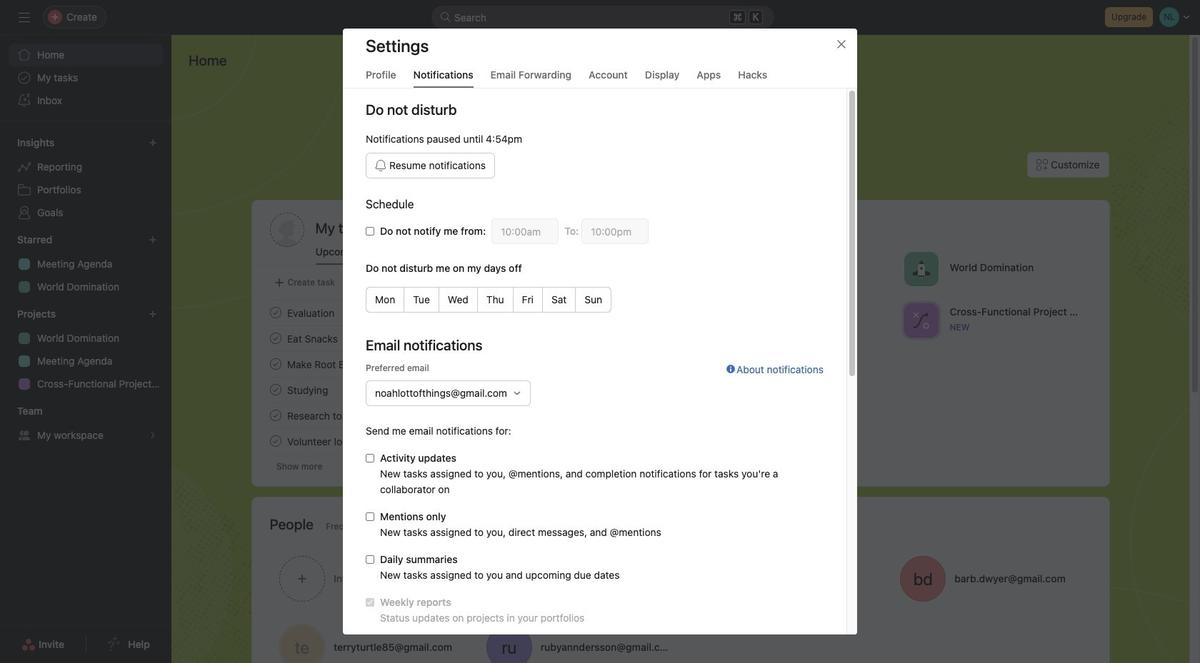 Task type: locate. For each thing, give the bounding box(es) containing it.
0 vertical spatial mark complete image
[[267, 356, 284, 373]]

2 vertical spatial mark complete image
[[267, 407, 284, 424]]

4 mark complete checkbox from the top
[[267, 433, 284, 450]]

1 vertical spatial mark complete checkbox
[[267, 382, 284, 399]]

hide sidebar image
[[19, 11, 30, 23]]

3 mark complete checkbox from the top
[[267, 407, 284, 424]]

2 mark complete image from the top
[[267, 382, 284, 399]]

1 mark complete checkbox from the top
[[267, 304, 284, 321]]

0 vertical spatial mark complete image
[[267, 304, 284, 321]]

None text field
[[492, 219, 559, 244], [582, 219, 649, 244], [492, 219, 559, 244], [582, 219, 649, 244]]

3 mark complete image from the top
[[267, 407, 284, 424]]

mark complete image
[[267, 356, 284, 373], [267, 382, 284, 399], [267, 407, 284, 424]]

0 vertical spatial mark complete checkbox
[[267, 330, 284, 347]]

None checkbox
[[366, 556, 374, 564]]

1 mark complete image from the top
[[267, 304, 284, 321]]

Mark complete checkbox
[[267, 330, 284, 347], [267, 382, 284, 399]]

insights element
[[0, 130, 171, 227]]

1 vertical spatial mark complete image
[[267, 330, 284, 347]]

mark complete image
[[267, 304, 284, 321], [267, 330, 284, 347], [267, 433, 284, 450]]

2 vertical spatial mark complete image
[[267, 433, 284, 450]]

projects element
[[0, 301, 171, 399]]

None checkbox
[[366, 227, 374, 236], [366, 454, 374, 463], [366, 513, 374, 522], [366, 599, 374, 607], [366, 227, 374, 236], [366, 454, 374, 463], [366, 513, 374, 522], [366, 599, 374, 607]]

2 mark complete checkbox from the top
[[267, 356, 284, 373]]

1 mark complete checkbox from the top
[[267, 330, 284, 347]]

1 vertical spatial mark complete image
[[267, 382, 284, 399]]

Mark complete checkbox
[[267, 304, 284, 321], [267, 356, 284, 373], [267, 407, 284, 424], [267, 433, 284, 450]]



Task type: vqa. For each thing, say whether or not it's contained in the screenshot.
"see"
no



Task type: describe. For each thing, give the bounding box(es) containing it.
board image
[[718, 363, 735, 380]]

teams element
[[0, 399, 171, 450]]

2 mark complete image from the top
[[267, 330, 284, 347]]

prominent image
[[440, 11, 452, 23]]

2 mark complete checkbox from the top
[[267, 382, 284, 399]]

3 mark complete image from the top
[[267, 433, 284, 450]]

global element
[[0, 35, 171, 121]]

add profile photo image
[[270, 213, 304, 247]]

starred element
[[0, 227, 171, 301]]

line_and_symbols image
[[912, 312, 929, 329]]

rocket image
[[912, 260, 929, 278]]

close image
[[836, 39, 847, 50]]

1 mark complete image from the top
[[267, 356, 284, 373]]



